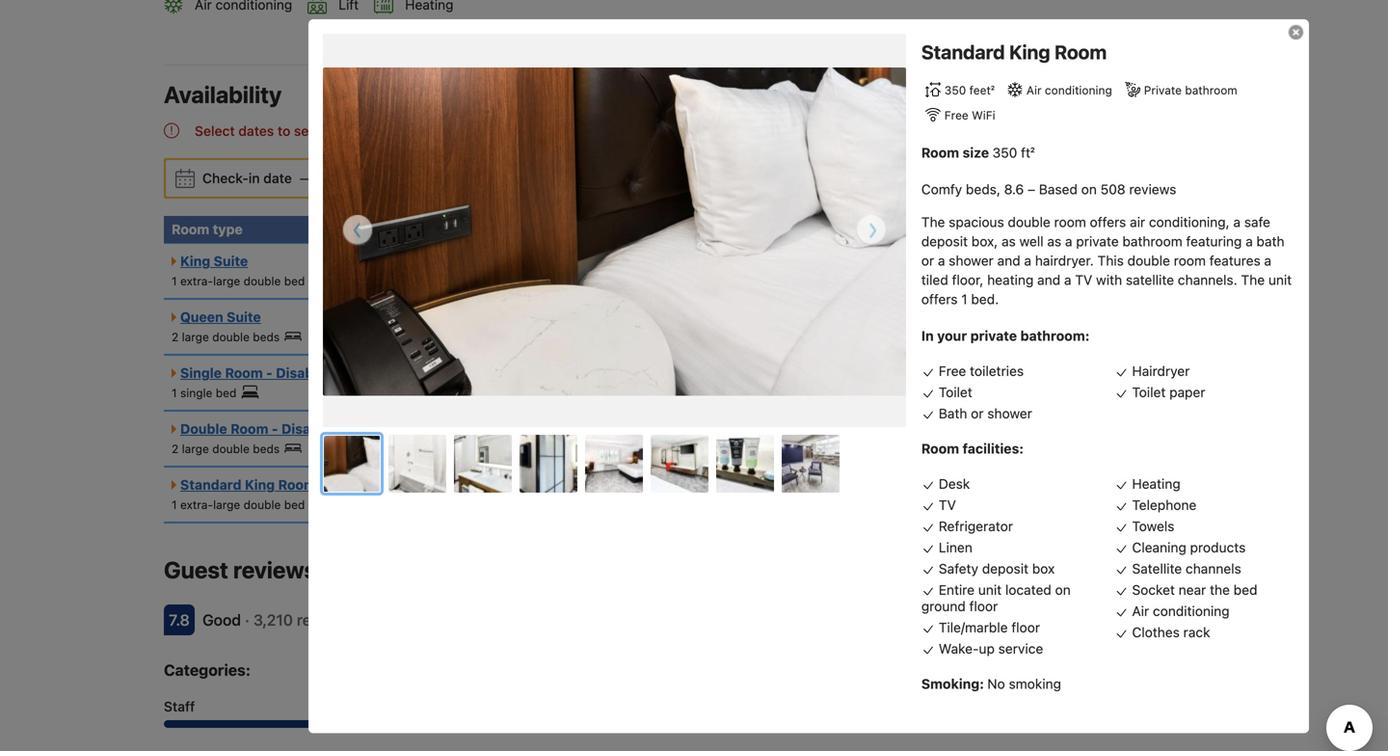 Task type: locate. For each thing, give the bounding box(es) containing it.
1 horizontal spatial tv
[[1076, 272, 1093, 288]]

1 horizontal spatial toilet
[[1133, 385, 1167, 400]]

​ right smoking:
[[988, 676, 988, 692]]

2 vertical spatial reviews
[[297, 611, 352, 629]]

deposit up entire unit located on ground floor
[[983, 561, 1029, 577]]

hairdryer
[[1133, 363, 1191, 379]]

shower
[[949, 253, 994, 269], [988, 406, 1033, 422]]

single
[[180, 386, 213, 400]]

1 × 4 from the top
[[806, 316, 823, 329]]

standard king room down double room - disability access link
[[180, 477, 316, 493]]

tv left with
[[1076, 272, 1093, 288]]

smoking:
[[922, 676, 985, 692]]

4 adults, 3 children element for queen suite
[[791, 308, 899, 329]]

2 4 from the top
[[816, 428, 823, 441]]

large
[[213, 274, 240, 288], [182, 330, 209, 344], [182, 442, 209, 456], [213, 498, 240, 512]]

1 vertical spatial air
[[1133, 603, 1150, 619]]

air conditioning up ft²
[[1027, 83, 1113, 97]]

2 horizontal spatial and
[[1038, 272, 1061, 288]]

floor up tile/marble floor
[[970, 599, 999, 615]]

spacious
[[949, 214, 1005, 230]]

2 × from the top
[[806, 428, 813, 441]]

ground
[[922, 599, 966, 615]]

air conditioning up 'clothes rack'
[[1133, 603, 1230, 619]]

reviews up air
[[1130, 181, 1177, 197]]

shower up floor,
[[949, 253, 994, 269]]

this
[[1098, 253, 1125, 269]]

as left well
[[1002, 234, 1016, 249]]

1 extra- from the top
[[180, 274, 213, 288]]

room
[[1055, 41, 1108, 63], [922, 145, 960, 161], [172, 221, 210, 237], [225, 365, 263, 381], [231, 421, 269, 437], [922, 441, 960, 457], [278, 477, 316, 493]]

availability up near
[[1146, 564, 1213, 580]]

unit inside the spacious double room offers air conditioning, a safe deposit box, as well as a private bathroom featuring a bath or a shower and a hairdryer. this double room features a tiled floor, heating and a tv with satellite channels. the unit offers 1 bed.
[[1269, 272, 1293, 288]]

photo of standard king room #1 image
[[323, 68, 907, 396], [324, 436, 382, 494]]

2 vertical spatial king
[[245, 477, 275, 493]]

2 2 adults, 1 child element from the top
[[791, 476, 871, 497]]

0 horizontal spatial and
[[488, 123, 512, 139]]

1 vertical spatial × 4
[[806, 428, 823, 441]]

property's
[[347, 123, 414, 139]]

channels.
[[1179, 272, 1238, 288]]

0 horizontal spatial check-
[[203, 170, 249, 186]]

1 horizontal spatial 350
[[993, 145, 1018, 161]]

check- right —
[[319, 170, 365, 186]]

toilet for toilet
[[939, 385, 973, 400]]

king
[[1010, 41, 1051, 63], [180, 253, 210, 269], [245, 477, 275, 493]]

floor up service
[[1012, 620, 1041, 636]]

2 large double beds
[[172, 330, 280, 344], [172, 442, 280, 456]]

reviews right the 3,210
[[297, 611, 352, 629]]

0 horizontal spatial availability
[[417, 123, 485, 139]]

2 date from the left
[[390, 170, 418, 186]]

good
[[203, 611, 241, 629]]

suite down type
[[214, 253, 248, 269]]

beds for room
[[253, 442, 280, 456]]

2 down queen suite link
[[172, 330, 179, 344]]

2 4 adults, 3 children element from the top
[[791, 420, 899, 441]]

1 vertical spatial 2 large double beds
[[172, 442, 280, 456]]

4 right photo of standard king room #7
[[816, 428, 823, 441]]

1 for standard king room
[[172, 498, 177, 512]]

4 down number
[[816, 316, 823, 329]]

1 horizontal spatial on
[[1082, 181, 1098, 197]]

0 vertical spatial availability
[[417, 123, 485, 139]]

0 horizontal spatial deposit
[[922, 234, 968, 249]]

availability inside region
[[417, 123, 485, 139]]

beds down double room - disability access link
[[253, 442, 280, 456]]

single room - disability access
[[180, 365, 390, 381]]

clothes rack
[[1133, 625, 1211, 641]]

toilet for toilet paper
[[1133, 385, 1167, 400]]

extra- down standard king room link in the left bottom of the page
[[180, 498, 213, 512]]

or
[[922, 253, 935, 269], [972, 406, 984, 422]]

1 left single
[[172, 386, 177, 400]]

2 adults, 1 child element right photo of standard king room #7
[[791, 476, 871, 497]]

0 vertical spatial ×
[[806, 316, 813, 329]]

tv down desk
[[939, 497, 957, 513]]

0 vertical spatial king
[[1010, 41, 1051, 63]]

double
[[180, 421, 227, 437]]

0 horizontal spatial room
[[1055, 214, 1087, 230]]

good · 3,210 reviews
[[203, 611, 352, 629]]

1 horizontal spatial standard
[[922, 41, 1006, 63]]

0 vertical spatial disability
[[276, 365, 338, 381]]

0 horizontal spatial on
[[1056, 582, 1071, 598]]

on inside entire unit located on ground floor
[[1056, 582, 1071, 598]]

0 vertical spatial access
[[342, 365, 390, 381]]

0 vertical spatial standard king room
[[922, 41, 1108, 63]]

1 vertical spatial standard king room
[[180, 477, 316, 493]]

disability down 'single room - disability access'
[[282, 421, 344, 437]]

private up "toiletries"
[[971, 328, 1018, 344]]

1
[[172, 274, 177, 288], [962, 291, 968, 307], [172, 386, 177, 400], [172, 498, 177, 512]]

availability inside button
[[1146, 564, 1213, 580]]

1 vertical spatial bathroom
[[1123, 234, 1183, 249]]

0 horizontal spatial standard king room
[[180, 477, 316, 493]]

availability
[[417, 123, 485, 139], [1146, 564, 1213, 580]]

2 extra- from the top
[[180, 498, 213, 512]]

1 vertical spatial 4
[[816, 428, 823, 441]]

photo of standard king room #2 image
[[389, 435, 447, 493]]

1 vertical spatial 2
[[172, 442, 179, 456]]

refrigerator
[[939, 519, 1014, 534]]

–
[[1028, 181, 1036, 197]]

0 vertical spatial private
[[1077, 234, 1120, 249]]

0 vertical spatial deposit
[[922, 234, 968, 249]]

—
[[300, 170, 311, 186]]

and down hairdryer.
[[1038, 272, 1061, 288]]

offers down the tiled
[[922, 291, 958, 307]]

beds up single room - disability access link
[[253, 330, 280, 344]]

× right photo of standard king room #7
[[806, 428, 813, 441]]

a up hairdryer.
[[1066, 234, 1073, 249]]

floor,
[[953, 272, 984, 288]]

2
[[172, 330, 179, 344], [172, 442, 179, 456]]

1 2 large double beds from the top
[[172, 330, 280, 344]]

suite right queen at the left
[[227, 309, 261, 325]]

beds
[[253, 330, 280, 344], [253, 442, 280, 456]]

and
[[488, 123, 512, 139], [998, 253, 1021, 269], [1038, 272, 1061, 288]]

0 vertical spatial air conditioning
[[1027, 83, 1113, 97]]

check-in date — check-out date
[[203, 170, 418, 186]]

standard
[[922, 41, 1006, 63], [180, 477, 242, 493]]

1 vertical spatial deposit
[[983, 561, 1029, 577]]

or right bath on the right bottom of the page
[[972, 406, 984, 422]]

photo of standard king room #6 image
[[651, 435, 709, 493]]

disability
[[276, 365, 338, 381], [282, 421, 344, 437]]

bathroom down air
[[1123, 234, 1183, 249]]

and up heating
[[998, 253, 1021, 269]]

2 adults, 1 child element down number
[[791, 252, 871, 273]]

4
[[816, 316, 823, 329], [816, 428, 823, 441]]

cleaning products
[[1133, 540, 1247, 556]]

or up the tiled
[[922, 253, 935, 269]]

× 4 down number
[[806, 316, 823, 329]]

air
[[1131, 214, 1146, 230]]

shower up facilities:
[[988, 406, 1033, 422]]

1 vertical spatial 350
[[993, 145, 1018, 161]]

large down double
[[182, 442, 209, 456]]

date right out
[[390, 170, 418, 186]]

suite
[[214, 253, 248, 269], [227, 309, 261, 325]]

to
[[278, 123, 291, 139]]

×
[[806, 316, 813, 329], [806, 428, 813, 441]]

free toiletries
[[939, 363, 1024, 379]]

this
[[320, 123, 344, 139]]

rated good element
[[203, 611, 241, 629]]

0 vertical spatial 1 extra-large double bed
[[172, 274, 305, 288]]

1 for single room - disability access
[[172, 386, 177, 400]]

with
[[1097, 272, 1123, 288]]

1 2 adults, 1 child element from the top
[[791, 252, 871, 273]]

1 horizontal spatial bathroom
[[1186, 83, 1238, 97]]

0 vertical spatial room
[[1055, 214, 1087, 230]]

double down standard king room link in the left bottom of the page
[[244, 498, 281, 512]]

1 down floor,
[[962, 291, 968, 307]]

see availability
[[1119, 564, 1213, 580]]

on right located
[[1056, 582, 1071, 598]]

as up hairdryer.
[[1048, 234, 1062, 249]]

1 vertical spatial -
[[272, 421, 278, 437]]

bathroom right private
[[1186, 83, 1238, 97]]

1 horizontal spatial the
[[1242, 272, 1266, 288]]

2 for queen suite
[[172, 330, 179, 344]]

- down single room - disability access link
[[272, 421, 278, 437]]

0 vertical spatial suite
[[214, 253, 248, 269]]

photo of standard king room #4 image
[[520, 435, 578, 493]]

1 2 from the top
[[172, 330, 179, 344]]

search button
[[881, 160, 972, 197]]

4 adults, 3 children element
[[791, 308, 899, 329], [791, 420, 899, 441]]

large down queen at the left
[[182, 330, 209, 344]]

double down double
[[212, 442, 250, 456]]

1 vertical spatial 1 extra-large double bed
[[172, 498, 305, 512]]

deposit
[[922, 234, 968, 249], [983, 561, 1029, 577]]

tv inside the spacious double room offers air conditioning, a safe deposit box, as well as a private bathroom featuring a bath or a shower and a hairdryer. this double room features a tiled floor, heating and a tv with satellite channels. the unit offers 1 bed.
[[1076, 272, 1093, 288]]

air right feet²
[[1027, 83, 1042, 97]]

a down hairdryer.
[[1065, 272, 1072, 288]]

1 4 from the top
[[816, 316, 823, 329]]

deposit down spacious at the right
[[922, 234, 968, 249]]

unit down safety deposit box
[[979, 582, 1002, 598]]

extra-
[[180, 274, 213, 288], [180, 498, 213, 512]]

2 large double beds down queen suite
[[172, 330, 280, 344]]

2 adults, 1 child element
[[791, 252, 871, 273], [791, 476, 871, 497]]

suite for king suite
[[214, 253, 248, 269]]

0 horizontal spatial bathroom
[[1123, 234, 1183, 249]]

offers left air
[[1091, 214, 1127, 230]]

toilet down hairdryer
[[1133, 385, 1167, 400]]

1 vertical spatial standard
[[180, 477, 242, 493]]

1 horizontal spatial check-
[[319, 170, 365, 186]]

toilet up bath on the right bottom of the page
[[939, 385, 973, 400]]

1 vertical spatial suite
[[227, 309, 261, 325]]

0 vertical spatial the
[[922, 214, 946, 230]]

× for double room - disability access
[[806, 428, 813, 441]]

photo of standard king room #5 image
[[585, 435, 643, 493]]

1 as from the left
[[1002, 234, 1016, 249]]

2 large double beds for double
[[172, 442, 280, 456]]

0 vertical spatial free
[[945, 109, 969, 122]]

1 vertical spatial disability
[[282, 421, 344, 437]]

2 × 4 from the top
[[806, 428, 823, 441]]

0 horizontal spatial air conditioning
[[1027, 83, 1113, 97]]

the
[[1211, 582, 1231, 598]]

× 4 for queen suite
[[806, 316, 823, 329]]

air down socket
[[1133, 603, 1150, 619]]

a down well
[[1025, 253, 1032, 269]]

1 vertical spatial king
[[180, 253, 210, 269]]

disability up 'double room - disability access'
[[276, 365, 338, 381]]

standard king room up feet²
[[922, 41, 1108, 63]]

availability right "property's" at the top left
[[417, 123, 485, 139]]

1 extra-large double bed
[[172, 274, 305, 288], [172, 498, 305, 512]]

heating
[[1133, 476, 1181, 492]]

heating
[[988, 272, 1034, 288]]

0 vertical spatial 2
[[172, 330, 179, 344]]

× down number
[[806, 316, 813, 329]]

ft²
[[1022, 145, 1036, 161]]

number of guests
[[791, 221, 909, 237]]

​ right facilities:
[[1028, 441, 1028, 457]]

1 horizontal spatial private
[[1077, 234, 1120, 249]]

check-
[[203, 170, 249, 186], [319, 170, 365, 186]]

+ for standard king room
[[829, 483, 837, 497]]

check-in date button
[[195, 161, 300, 196]]

your
[[938, 328, 968, 344]]

2 beds from the top
[[253, 442, 280, 456]]

bath or shower
[[939, 406, 1033, 422]]

1 toilet from the left
[[939, 385, 973, 400]]

0 horizontal spatial toilet
[[939, 385, 973, 400]]

1 horizontal spatial air
[[1133, 603, 1150, 619]]

located
[[1006, 582, 1052, 598]]

1 vertical spatial the
[[1242, 272, 1266, 288]]

1 horizontal spatial room
[[1175, 253, 1207, 269]]

2 horizontal spatial king
[[1010, 41, 1051, 63]]

near
[[1179, 582, 1207, 598]]

access for double room - disability access
[[347, 421, 395, 437]]

1 horizontal spatial floor
[[1012, 620, 1041, 636]]

4 for double room - disability access
[[816, 428, 823, 441]]

2 toilet from the left
[[1133, 385, 1167, 400]]

1 up guest
[[172, 498, 177, 512]]

0 vertical spatial × 4
[[806, 316, 823, 329]]

1 vertical spatial and
[[998, 253, 1021, 269]]

4 for queen suite
[[816, 316, 823, 329]]

0 vertical spatial air
[[1027, 83, 1042, 97]]

large down standard king room link in the left bottom of the page
[[213, 498, 240, 512]]

0 vertical spatial unit
[[1269, 272, 1293, 288]]

0 vertical spatial 2 large double beds
[[172, 330, 280, 344]]

access
[[342, 365, 390, 381], [347, 421, 395, 437]]

1 vertical spatial tv
[[939, 497, 957, 513]]

0 vertical spatial conditioning
[[1046, 83, 1113, 97]]

beds,
[[966, 181, 1001, 197]]

standard king room
[[922, 41, 1108, 63], [180, 477, 316, 493]]

double down 'king suite'
[[244, 274, 281, 288]]

on left 508
[[1082, 181, 1098, 197]]

features
[[1210, 253, 1261, 269]]

availability
[[164, 81, 282, 108]]

free left wifi
[[945, 109, 969, 122]]

guest
[[164, 557, 228, 584]]

1 horizontal spatial unit
[[1269, 272, 1293, 288]]

1 down king suite link in the top left of the page
[[172, 274, 177, 288]]

2 large double beds down double
[[172, 442, 280, 456]]

double down queen suite
[[212, 330, 250, 344]]

1 vertical spatial extra-
[[180, 498, 213, 512]]

1 vertical spatial private
[[971, 328, 1018, 344]]

room
[[1055, 214, 1087, 230], [1175, 253, 1207, 269]]

1 horizontal spatial king
[[245, 477, 275, 493]]

2 down 1 single bed
[[172, 442, 179, 456]]

channels
[[1186, 561, 1242, 577]]

room up channels.
[[1175, 253, 1207, 269]]

the down features
[[1242, 272, 1266, 288]]

double room - disability access link
[[172, 421, 395, 437]]

1 horizontal spatial deposit
[[983, 561, 1029, 577]]

1 vertical spatial conditioning
[[1154, 603, 1230, 619]]

conditioning
[[1046, 83, 1113, 97], [1154, 603, 1230, 619]]

conditioning left private
[[1046, 83, 1113, 97]]

350 left ft²
[[993, 145, 1018, 161]]

the down comfy
[[922, 214, 946, 230]]

2 2 large double beds from the top
[[172, 442, 280, 456]]

reviews up the 3,210
[[233, 557, 317, 584]]

× 4 right photo of standard king room #7
[[806, 428, 823, 441]]

1 horizontal spatial and
[[998, 253, 1021, 269]]

1 extra-large double bed for king
[[172, 498, 305, 512]]

free down your
[[939, 363, 967, 379]]

1 4 adults, 3 children element from the top
[[791, 308, 899, 329]]

1 vertical spatial 4 adults, 3 children element
[[791, 420, 899, 441]]

- for single
[[266, 365, 273, 381]]

photo of standard king room #3 image
[[454, 435, 512, 493]]

safe
[[1245, 214, 1271, 230]]

1 extra-large double bed down 'king suite'
[[172, 274, 305, 288]]

room down the based
[[1055, 214, 1087, 230]]

private inside the spacious double room offers air conditioning, a safe deposit box, as well as a private bathroom featuring a bath or a shower and a hairdryer. this double room features a tiled floor, heating and a tv with satellite channels. the unit offers 1 bed.
[[1077, 234, 1120, 249]]

2 2 from the top
[[172, 442, 179, 456]]

queen
[[180, 309, 223, 325]]

1 vertical spatial floor
[[1012, 620, 1041, 636]]

out
[[365, 170, 386, 186]]

× for queen suite
[[806, 316, 813, 329]]

0 horizontal spatial or
[[922, 253, 935, 269]]

1 beds from the top
[[253, 330, 280, 344]]

0 horizontal spatial as
[[1002, 234, 1016, 249]]

1 vertical spatial reviews
[[233, 557, 317, 584]]

reviews inside guest reviews element
[[233, 557, 317, 584]]

unit down bath on the right top of the page
[[1269, 272, 1293, 288]]

0 vertical spatial standard
[[922, 41, 1006, 63]]

private
[[1077, 234, 1120, 249], [971, 328, 1018, 344]]

standard down double
[[180, 477, 242, 493]]

- up double room - disability access link
[[266, 365, 273, 381]]

1 vertical spatial unit
[[979, 582, 1002, 598]]

2 1 extra-large double bed from the top
[[172, 498, 305, 512]]

1 extra-large double bed down standard king room link in the left bottom of the page
[[172, 498, 305, 512]]

0 vertical spatial shower
[[949, 253, 994, 269]]

date right in
[[264, 170, 292, 186]]

extra- down king suite link in the top left of the page
[[180, 274, 213, 288]]

toilet
[[939, 385, 973, 400], [1133, 385, 1167, 400]]

conditioning down near
[[1154, 603, 1230, 619]]

shower inside the spacious double room offers air conditioning, a safe deposit box, as well as a private bathroom featuring a bath or a shower and a hairdryer. this double room features a tiled floor, heating and a tv with satellite channels. the unit offers 1 bed.
[[949, 253, 994, 269]]

standard up 350 feet²
[[922, 41, 1006, 63]]

1 × from the top
[[806, 316, 813, 329]]

1 date from the left
[[264, 170, 292, 186]]

2 as from the left
[[1048, 234, 1062, 249]]

0 vertical spatial tv
[[1076, 272, 1093, 288]]

1 1 extra-large double bed from the top
[[172, 274, 305, 288]]

a down safe
[[1246, 234, 1254, 249]]

0 vertical spatial beds
[[253, 330, 280, 344]]

a
[[1234, 214, 1241, 230], [1066, 234, 1073, 249], [1246, 234, 1254, 249], [938, 253, 946, 269], [1025, 253, 1032, 269], [1265, 253, 1272, 269], [1065, 272, 1072, 288]]

​
[[1028, 441, 1028, 457], [988, 676, 988, 692]]

1 vertical spatial availability
[[1146, 564, 1213, 580]]

1 horizontal spatial availability
[[1146, 564, 1213, 580]]

private up this on the right top of the page
[[1077, 234, 1120, 249]]

check- down select
[[203, 170, 249, 186]]

0 horizontal spatial conditioning
[[1046, 83, 1113, 97]]

2 adults, 1 child element for king suite
[[791, 252, 871, 273]]

1 vertical spatial air conditioning
[[1133, 603, 1230, 619]]

1 for king suite
[[172, 274, 177, 288]]

0 vertical spatial -
[[266, 365, 273, 381]]

350 left feet²
[[945, 83, 967, 97]]



Task type: describe. For each thing, give the bounding box(es) containing it.
featuring
[[1187, 234, 1243, 249]]

1 horizontal spatial offers
[[1091, 214, 1127, 230]]

·
[[245, 611, 250, 629]]

king suite link
[[172, 253, 248, 269]]

single room - disability access link
[[172, 365, 390, 381]]

a up the tiled
[[938, 253, 946, 269]]

1 horizontal spatial ​
[[1028, 441, 1028, 457]]

toiletries
[[970, 363, 1024, 379]]

review categories element
[[164, 659, 251, 682]]

safety deposit box
[[939, 561, 1055, 577]]

in your private bathroom:
[[922, 328, 1090, 344]]

service
[[999, 641, 1044, 657]]

508
[[1101, 181, 1126, 197]]

size
[[963, 145, 990, 161]]

2 check- from the left
[[319, 170, 365, 186]]

0 horizontal spatial private
[[971, 328, 1018, 344]]

1 check- from the left
[[203, 170, 249, 186]]

room type
[[172, 221, 243, 237]]

+ for queen suite
[[830, 315, 838, 329]]

photo of standard king room #7 image
[[717, 435, 775, 493]]

1 horizontal spatial air conditioning
[[1133, 603, 1230, 619]]

2 vertical spatial and
[[1038, 272, 1061, 288]]

extra- for standard
[[180, 498, 213, 512]]

feet²
[[970, 83, 995, 97]]

conditioning,
[[1150, 214, 1230, 230]]

+ for double room - disability access
[[830, 427, 838, 441]]

a down bath on the right top of the page
[[1265, 253, 1272, 269]]

- for double
[[272, 421, 278, 437]]

0 horizontal spatial tv
[[939, 497, 957, 513]]

0 horizontal spatial offers
[[922, 291, 958, 307]]

products
[[1191, 540, 1247, 556]]

room size 350 ft²
[[922, 145, 1036, 161]]

0 horizontal spatial standard
[[180, 477, 242, 493]]

select
[[195, 123, 235, 139]]

private bathroom
[[1145, 83, 1238, 97]]

disability for double room - disability access
[[282, 421, 344, 437]]

no
[[988, 676, 1006, 692]]

king suite
[[180, 253, 248, 269]]

desk
[[939, 476, 971, 492]]

bathroom:
[[1021, 328, 1090, 344]]

box
[[1033, 561, 1055, 577]]

tile/marble floor
[[939, 620, 1041, 636]]

deposit inside the spacious double room offers air conditioning, a safe deposit box, as well as a private bathroom featuring a bath or a shower and a hairdryer. this double room features a tiled floor, heating and a tv with satellite channels. the unit offers 1 bed.
[[922, 234, 968, 249]]

staff
[[164, 699, 195, 715]]

comfy beds, 8.6 –                       based on  508 reviews
[[922, 181, 1177, 197]]

wake-
[[939, 641, 980, 657]]

disability for single room - disability access
[[276, 365, 338, 381]]

1 inside the spacious double room offers air conditioning, a safe deposit box, as well as a private bathroom featuring a bath or a shower and a hairdryer. this double room features a tiled floor, heating and a tv with satellite channels. the unit offers 1 bed.
[[962, 291, 968, 307]]

1 single bed
[[172, 386, 237, 400]]

toilet paper
[[1133, 385, 1206, 400]]

guest reviews element
[[164, 555, 1099, 586]]

safety
[[939, 561, 979, 577]]

entire unit located on ground floor
[[922, 582, 1071, 615]]

select dates to see this property's availability and prices
[[195, 123, 555, 139]]

extra- for king
[[180, 274, 213, 288]]

of
[[847, 221, 861, 237]]

0 vertical spatial reviews
[[1130, 181, 1177, 197]]

smoking: ​ no smoking
[[922, 676, 1062, 692]]

0 horizontal spatial ​
[[988, 676, 988, 692]]

prices
[[515, 123, 555, 139]]

clothes
[[1133, 625, 1180, 641]]

wake-up service
[[939, 641, 1044, 657]]

0 vertical spatial on
[[1082, 181, 1098, 197]]

0 horizontal spatial air
[[1027, 83, 1042, 97]]

0 vertical spatial photo of standard king room #1 image
[[323, 68, 907, 396]]

search
[[905, 170, 949, 186]]

0 vertical spatial 350
[[945, 83, 967, 97]]

0 horizontal spatial the
[[922, 214, 946, 230]]

categories:
[[164, 661, 251, 680]]

linen
[[939, 540, 973, 556]]

free for free toiletries
[[939, 363, 967, 379]]

queen suite
[[180, 309, 261, 325]]

beds for suite
[[253, 330, 280, 344]]

1 extra-large double bed for suite
[[172, 274, 305, 288]]

comfy
[[922, 181, 963, 197]]

1 horizontal spatial or
[[972, 406, 984, 422]]

standard king room link
[[172, 477, 316, 493]]

facilities:
[[963, 441, 1024, 457]]

1 vertical spatial photo of standard king room #1 image
[[324, 436, 382, 494]]

large down 'king suite'
[[213, 274, 240, 288]]

and inside region
[[488, 123, 512, 139]]

scored 7.8 element
[[164, 605, 195, 636]]

suite for queen suite
[[227, 309, 261, 325]]

bath
[[939, 406, 968, 422]]

select dates to see this property's availability and prices region
[[164, 120, 1225, 143]]

4 adults, 3 children element for double room - disability access
[[791, 420, 899, 441]]

1 vertical spatial shower
[[988, 406, 1033, 422]]

2 adults, 1 child element for standard king room
[[791, 476, 871, 497]]

2 large double beds for queen
[[172, 330, 280, 344]]

up
[[980, 641, 995, 657]]

room facilities: ​
[[922, 441, 1028, 457]]

or inside the spacious double room offers air conditioning, a safe deposit box, as well as a private bathroom featuring a bath or a shower and a hairdryer. this double room features a tiled floor, heating and a tv with satellite channels. the unit offers 1 bed.
[[922, 253, 935, 269]]

double up satellite
[[1128, 253, 1171, 269]]

access for single room - disability access
[[342, 365, 390, 381]]

+ for king suite
[[829, 259, 837, 273]]

dates
[[239, 123, 274, 139]]

tile/marble
[[939, 620, 1008, 636]]

see
[[294, 123, 317, 139]]

check-out date button
[[311, 161, 426, 196]]

hairdryer.
[[1036, 253, 1095, 269]]

well
[[1020, 234, 1044, 249]]

telephone
[[1133, 497, 1197, 513]]

double up well
[[1008, 214, 1051, 230]]

tiled
[[922, 272, 949, 288]]

double room - disability access
[[180, 421, 395, 437]]

see availability button
[[1107, 555, 1225, 589]]

free for free wifi
[[945, 109, 969, 122]]

bathroom inside the spacious double room offers air conditioning, a safe deposit box, as well as a private bathroom featuring a bath or a shower and a hairdryer. this double room features a tiled floor, heating and a tv with satellite channels. the unit offers 1 bed.
[[1123, 234, 1183, 249]]

0 vertical spatial bathroom
[[1186, 83, 1238, 97]]

towels
[[1133, 519, 1175, 534]]

private
[[1145, 83, 1183, 97]]

smoking
[[1009, 676, 1062, 692]]

satellite
[[1133, 561, 1183, 577]]

2 for double room - disability access
[[172, 442, 179, 456]]

satellite channels
[[1133, 561, 1242, 577]]

photo of standard king room #8 image
[[782, 435, 840, 493]]

8.6
[[1005, 181, 1025, 197]]

single
[[180, 365, 222, 381]]

box,
[[972, 234, 999, 249]]

type
[[213, 221, 243, 237]]

staff 7.9 meter
[[164, 721, 502, 728]]

floor inside entire unit located on ground floor
[[970, 599, 999, 615]]

a left safe
[[1234, 214, 1241, 230]]

in
[[249, 170, 260, 186]]

× 4 for double room - disability access
[[806, 428, 823, 441]]

rack
[[1184, 625, 1211, 641]]

unit inside entire unit located on ground floor
[[979, 582, 1002, 598]]

guest reviews
[[164, 557, 317, 584]]

socket
[[1133, 582, 1176, 598]]

in
[[922, 328, 934, 344]]

see
[[1119, 564, 1143, 580]]

1 horizontal spatial standard king room
[[922, 41, 1108, 63]]



Task type: vqa. For each thing, say whether or not it's contained in the screenshot.
the leftmost availability
yes



